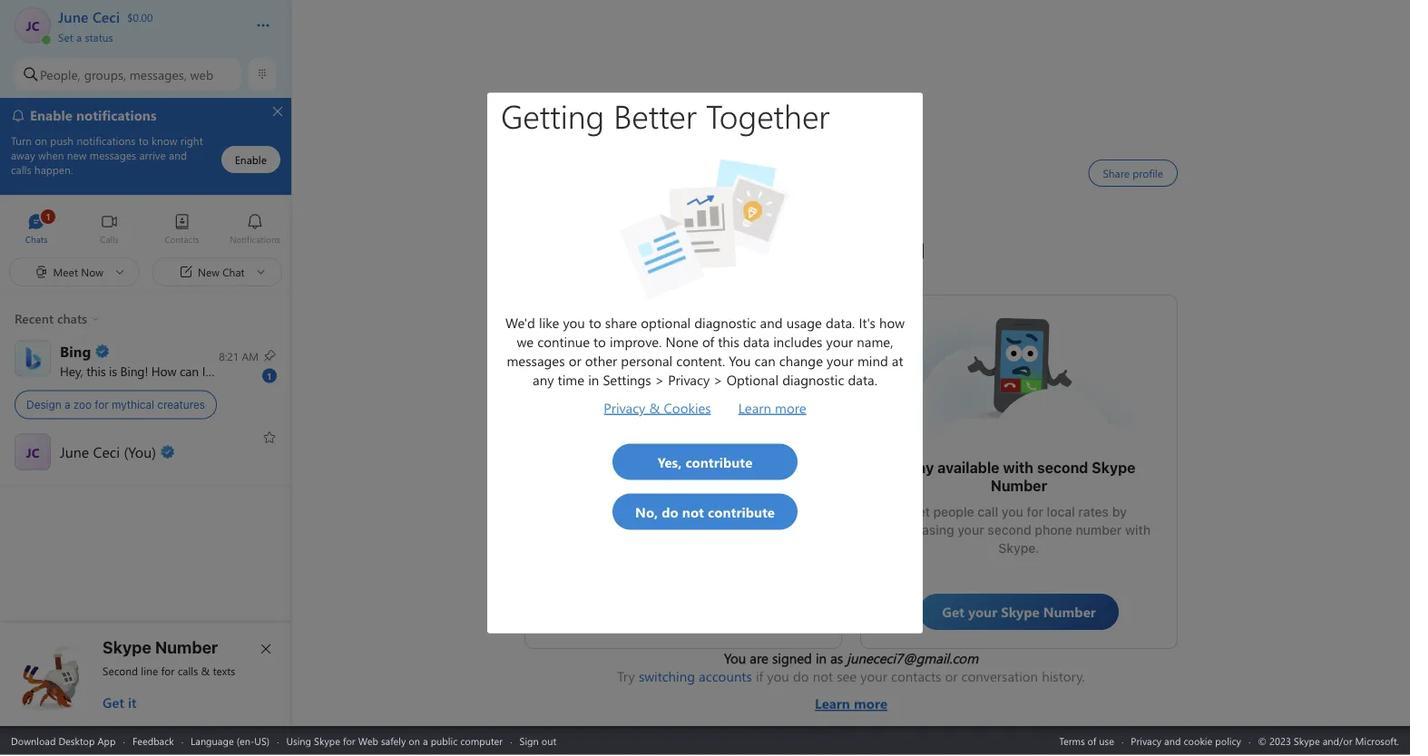Task type: describe. For each thing, give the bounding box(es) containing it.
try
[[617, 668, 635, 686]]

groups,
[[84, 66, 126, 83]]

share
[[563, 496, 597, 511]]

are
[[750, 650, 768, 668]]

people, groups, messages, web
[[40, 66, 213, 83]]

language (en-us)
[[191, 735, 270, 748]]

with up "ups"
[[694, 469, 724, 486]]

terms of use
[[1059, 735, 1114, 748]]

second line for calls & texts
[[103, 664, 235, 679]]

number inside stay available with second skype number
[[991, 478, 1047, 495]]

you inside try switching accounts if you do not see your contacts or conversation history. learn more
[[767, 668, 789, 686]]

feedback
[[132, 735, 174, 748]]

!
[[145, 363, 148, 380]]

skype inside stay available with second skype number
[[1092, 460, 1136, 477]]

skype number
[[103, 638, 218, 657]]

learn
[[815, 695, 850, 713]]

get it
[[103, 694, 136, 712]]

easy meetings with anyone
[[588, 469, 779, 486]]

second inside stay available with second skype number
[[1037, 460, 1088, 477]]

mythical
[[112, 399, 154, 412]]

signed
[[772, 650, 812, 668]]

sign out
[[520, 735, 556, 748]]

switching accounts link
[[639, 668, 752, 686]]

2 horizontal spatial a
[[423, 735, 428, 748]]

this
[[86, 363, 106, 380]]

a for set
[[76, 29, 82, 44]]

or inside share the invite with anyone even if they aren't on skype. no sign ups or downloads required.
[[731, 514, 743, 529]]

0 horizontal spatial you
[[235, 363, 256, 380]]

using skype for web safely on a public computer link
[[286, 735, 503, 748]]

switching
[[639, 668, 695, 686]]

zoo
[[73, 399, 92, 412]]

creatures
[[157, 399, 205, 412]]

using skype for web safely on a public computer
[[286, 735, 503, 748]]

second inside let people call you for local rates by purchasing your second phone number with skype.
[[988, 523, 1032, 538]]

download
[[11, 735, 56, 748]]

do
[[793, 668, 809, 686]]

out
[[542, 735, 556, 748]]

get
[[103, 694, 124, 712]]

stay available with second skype number
[[902, 460, 1139, 495]]

your inside try switching accounts if you do not see your contacts or conversation history. learn more
[[861, 668, 887, 686]]

let people call you for local rates by purchasing your second phone number with skype.
[[887, 505, 1154, 556]]

help
[[209, 363, 232, 380]]

second
[[103, 664, 138, 679]]

try switching accounts if you do not see your contacts or conversation history. learn more
[[617, 668, 1085, 713]]

phone
[[1035, 523, 1072, 538]]

policy
[[1215, 735, 1241, 748]]

us)
[[254, 735, 270, 748]]

app
[[98, 735, 116, 748]]

set a status button
[[58, 25, 238, 44]]

or inside try switching accounts if you do not see your contacts or conversation history. learn more
[[945, 668, 958, 686]]

even
[[735, 496, 763, 511]]

of
[[1088, 735, 1096, 748]]

for inside skype number element
[[161, 664, 175, 679]]

sign out link
[[520, 735, 556, 748]]

a for design
[[64, 399, 70, 412]]

download desktop app link
[[11, 735, 116, 748]]

conversation
[[962, 668, 1038, 686]]

as
[[831, 650, 843, 668]]

sign
[[677, 514, 702, 529]]

local
[[1047, 505, 1075, 520]]

with inside stay available with second skype number
[[1003, 460, 1034, 477]]

set
[[58, 29, 73, 44]]

how
[[151, 363, 176, 380]]

on inside share the invite with anyone even if they aren't on skype. no sign ups or downloads required.
[[594, 514, 609, 529]]

feedback link
[[132, 735, 174, 748]]

can
[[180, 363, 199, 380]]

skype inside skype number element
[[103, 638, 151, 657]]

no
[[656, 514, 673, 529]]

if inside share the invite with anyone even if they aren't on skype. no sign ups or downloads required.
[[767, 496, 774, 511]]

stay
[[902, 460, 934, 477]]

messages,
[[130, 66, 187, 83]]

line
[[141, 664, 158, 679]]

you inside let people call you for local rates by purchasing your second phone number with skype.
[[1002, 505, 1023, 520]]



Task type: vqa. For each thing, say whether or not it's contained in the screenshot.
first Lee from the top
no



Task type: locate. For each thing, give the bounding box(es) containing it.
set a status
[[58, 29, 113, 44]]

ups
[[705, 514, 727, 529]]

texts
[[213, 664, 235, 679]]

easy
[[588, 469, 621, 486]]

learn more link
[[617, 686, 1085, 713]]

people,
[[40, 66, 81, 83]]

for right zoo
[[95, 399, 109, 412]]

invite
[[623, 496, 656, 511]]

on right safely
[[409, 735, 420, 748]]

privacy and cookie policy link
[[1131, 735, 1241, 748]]

0 vertical spatial you
[[235, 363, 256, 380]]

you
[[235, 363, 256, 380], [1002, 505, 1023, 520], [767, 668, 789, 686]]

downloads
[[746, 514, 811, 529]]

tab list
[[0, 205, 291, 255]]

desktop
[[58, 735, 95, 748]]

or right "contacts"
[[945, 668, 958, 686]]

0 horizontal spatial a
[[64, 399, 70, 412]]

0 horizontal spatial second
[[988, 523, 1032, 538]]

skype. down phone
[[999, 541, 1040, 556]]

1 horizontal spatial if
[[767, 496, 774, 511]]

skype. inside share the invite with anyone even if they aren't on skype. no sign ups or downloads required.
[[612, 514, 653, 529]]

0 vertical spatial skype.
[[612, 514, 653, 529]]

you right "call"
[[1002, 505, 1023, 520]]

required.
[[656, 532, 710, 547]]

people, groups, messages, web button
[[15, 58, 240, 91]]

skype. down invite
[[612, 514, 653, 529]]

hey, this is bing ! how can i help you today?
[[60, 363, 298, 380]]

1 vertical spatial a
[[64, 399, 70, 412]]

web
[[190, 66, 213, 83]]

second down "call"
[[988, 523, 1032, 538]]

a left zoo
[[64, 399, 70, 412]]

public
[[431, 735, 458, 748]]

anyone up "ups"
[[688, 496, 731, 511]]

0 vertical spatial your
[[958, 523, 984, 538]]

number up 'calls'
[[155, 638, 218, 657]]

a right set
[[76, 29, 82, 44]]

0 horizontal spatial your
[[861, 668, 887, 686]]

accounts
[[699, 668, 752, 686]]

1 horizontal spatial second
[[1037, 460, 1088, 477]]

or right "ups"
[[731, 514, 743, 529]]

2 vertical spatial skype
[[314, 735, 340, 748]]

not
[[813, 668, 833, 686]]

1 vertical spatial anyone
[[688, 496, 731, 511]]

bing
[[120, 363, 145, 380]]

2 vertical spatial you
[[767, 668, 789, 686]]

1 vertical spatial or
[[945, 668, 958, 686]]

your right see
[[861, 668, 887, 686]]

0 vertical spatial on
[[594, 514, 609, 529]]

number up "call"
[[991, 478, 1047, 495]]

2 horizontal spatial you
[[1002, 505, 1023, 520]]

0 horizontal spatial or
[[731, 514, 743, 529]]

with
[[1003, 460, 1034, 477], [694, 469, 724, 486], [659, 496, 685, 511], [1125, 523, 1151, 538]]

1 vertical spatial your
[[861, 668, 887, 686]]

second
[[1037, 460, 1088, 477], [988, 523, 1032, 538]]

mansurfer
[[629, 323, 694, 343]]

more
[[854, 695, 887, 713]]

1 horizontal spatial you
[[767, 668, 789, 686]]

1 horizontal spatial a
[[76, 29, 82, 44]]

status
[[85, 29, 113, 44]]

anyone up 'even'
[[728, 469, 779, 486]]

1 horizontal spatial number
[[991, 478, 1047, 495]]

with inside let people call you for local rates by purchasing your second phone number with skype.
[[1125, 523, 1151, 538]]

skype up by
[[1092, 460, 1136, 477]]

second up local
[[1037, 460, 1088, 477]]

for inside let people call you for local rates by purchasing your second phone number with skype.
[[1027, 505, 1044, 520]]

aren't
[[555, 514, 590, 529]]

history.
[[1042, 668, 1085, 686]]

purchasing
[[887, 523, 954, 538]]

0 horizontal spatial on
[[409, 735, 420, 748]]

2 vertical spatial a
[[423, 735, 428, 748]]

1 vertical spatial skype.
[[999, 541, 1040, 556]]

people
[[933, 505, 974, 520]]

hey,
[[60, 363, 83, 380]]

0 vertical spatial number
[[991, 478, 1047, 495]]

you left do
[[767, 668, 789, 686]]

with inside share the invite with anyone even if they aren't on skype. no sign ups or downloads required.
[[659, 496, 685, 511]]

0 vertical spatial anyone
[[728, 469, 779, 486]]

terms of use link
[[1059, 735, 1114, 748]]

see
[[837, 668, 857, 686]]

if up downloads
[[767, 496, 774, 511]]

anyone inside share the invite with anyone even if they aren't on skype. no sign ups or downloads required.
[[688, 496, 731, 511]]

1 horizontal spatial your
[[958, 523, 984, 538]]

and
[[1164, 735, 1181, 748]]

1 horizontal spatial on
[[594, 514, 609, 529]]

skype.
[[612, 514, 653, 529], [999, 541, 1040, 556]]

skype up second
[[103, 638, 151, 657]]

safely
[[381, 735, 406, 748]]

share the invite with anyone even if they aren't on skype. no sign ups or downloads required.
[[555, 496, 815, 547]]

with down by
[[1125, 523, 1151, 538]]

skype right using
[[314, 735, 340, 748]]

number
[[1076, 523, 1122, 538]]

with up no
[[659, 496, 685, 511]]

0 vertical spatial a
[[76, 29, 82, 44]]

rates
[[1078, 505, 1109, 520]]

&
[[201, 664, 210, 679]]

is
[[109, 363, 117, 380]]

if right you
[[756, 668, 763, 686]]

language (en-us) link
[[191, 735, 270, 748]]

calls
[[178, 664, 198, 679]]

you
[[724, 650, 746, 668]]

use
[[1099, 735, 1114, 748]]

computer
[[460, 735, 503, 748]]

2 horizontal spatial skype
[[1092, 460, 1136, 477]]

a left public
[[423, 735, 428, 748]]

they
[[778, 496, 804, 511]]

1 vertical spatial if
[[756, 668, 763, 686]]

your down "call"
[[958, 523, 984, 538]]

for right line
[[161, 664, 175, 679]]

1 vertical spatial you
[[1002, 505, 1023, 520]]

web
[[358, 735, 378, 748]]

meetings
[[625, 469, 690, 486]]

if inside try switching accounts if you do not see your contacts or conversation history. learn more
[[756, 668, 763, 686]]

design a zoo for mythical creatures
[[26, 399, 205, 412]]

1 horizontal spatial or
[[945, 668, 958, 686]]

cookie
[[1184, 735, 1213, 748]]

with right available
[[1003, 460, 1034, 477]]

a
[[76, 29, 82, 44], [64, 399, 70, 412], [423, 735, 428, 748]]

for left local
[[1027, 505, 1044, 520]]

1 vertical spatial second
[[988, 523, 1032, 538]]

whosthis
[[965, 314, 1021, 333]]

0 vertical spatial second
[[1037, 460, 1088, 477]]

available
[[938, 460, 1000, 477]]

1 horizontal spatial skype.
[[999, 541, 1040, 556]]

skype
[[1092, 460, 1136, 477], [103, 638, 151, 657], [314, 735, 340, 748]]

skype number element
[[15, 638, 277, 712]]

you right the help
[[235, 363, 256, 380]]

0 vertical spatial if
[[767, 496, 774, 511]]

or
[[731, 514, 743, 529], [945, 668, 958, 686]]

by
[[1112, 505, 1127, 520]]

terms
[[1059, 735, 1085, 748]]

1 vertical spatial skype
[[103, 638, 151, 657]]

language
[[191, 735, 234, 748]]

sign
[[520, 735, 539, 748]]

your
[[958, 523, 984, 538], [861, 668, 887, 686]]

using
[[286, 735, 311, 748]]

1 vertical spatial on
[[409, 735, 420, 748]]

on
[[594, 514, 609, 529], [409, 735, 420, 748]]

0 horizontal spatial number
[[155, 638, 218, 657]]

0 vertical spatial or
[[731, 514, 743, 529]]

0 vertical spatial skype
[[1092, 460, 1136, 477]]

you are signed in as
[[724, 650, 847, 668]]

for left the web
[[343, 735, 355, 748]]

it
[[128, 694, 136, 712]]

1 vertical spatial number
[[155, 638, 218, 657]]

0 horizontal spatial skype.
[[612, 514, 653, 529]]

0 horizontal spatial skype
[[103, 638, 151, 657]]

(en-
[[237, 735, 254, 748]]

in
[[816, 650, 827, 668]]

number
[[991, 478, 1047, 495], [155, 638, 218, 657]]

1 horizontal spatial skype
[[314, 735, 340, 748]]

skype. inside let people call you for local rates by purchasing your second phone number with skype.
[[999, 541, 1040, 556]]

today?
[[259, 363, 295, 380]]

i
[[202, 363, 205, 380]]

contacts
[[891, 668, 941, 686]]

let
[[911, 505, 930, 520]]

your inside let people call you for local rates by purchasing your second phone number with skype.
[[958, 523, 984, 538]]

call
[[978, 505, 998, 520]]

a inside 'button'
[[76, 29, 82, 44]]

design
[[26, 399, 61, 412]]

download desktop app
[[11, 735, 116, 748]]

0 horizontal spatial if
[[756, 668, 763, 686]]

privacy and cookie policy
[[1131, 735, 1241, 748]]

on down the
[[594, 514, 609, 529]]



